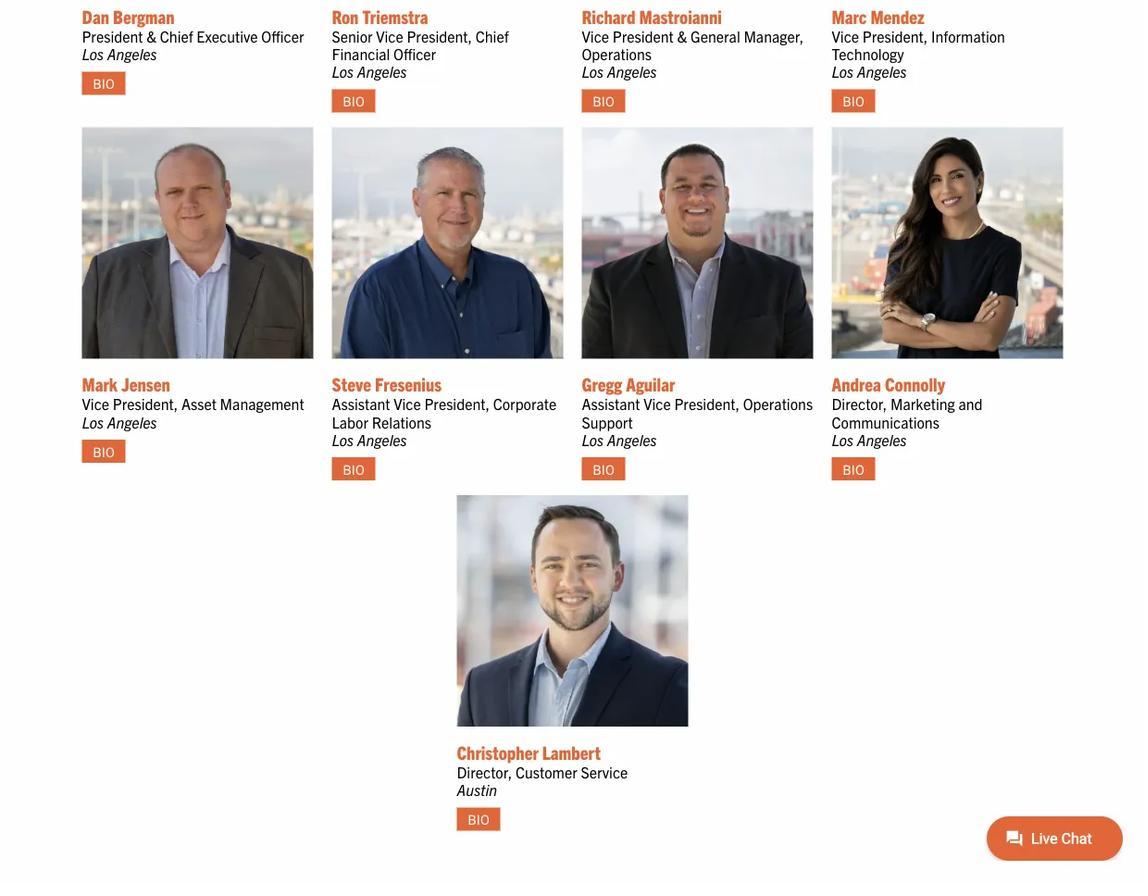 Task type: locate. For each thing, give the bounding box(es) containing it.
communications
[[832, 413, 939, 431]]

bio link down technology
[[832, 90, 875, 113]]

1 horizontal spatial director,
[[832, 395, 887, 413]]

angeles down jensen
[[107, 413, 157, 431]]

0 horizontal spatial assistant
[[332, 395, 390, 413]]

0 horizontal spatial president
[[82, 27, 143, 45]]

gregg aguilar assistant vice president, operations support los angeles
[[582, 373, 813, 449]]

president, inside gregg aguilar assistant vice president, operations support los angeles
[[674, 395, 740, 413]]

0 horizontal spatial chief
[[160, 27, 193, 45]]

austin
[[457, 781, 497, 799]]

director, inside andrea connolly director, marketing and communications los angeles
[[832, 395, 887, 413]]

angeles inside ron triemstra senior vice president, chief financial officer los angeles
[[357, 62, 407, 81]]

jensen
[[121, 373, 170, 396]]

los down the mark
[[82, 413, 104, 431]]

president inside the dan bergman president & chief executive officer los angeles
[[82, 27, 143, 45]]

ron
[[332, 5, 359, 28]]

president, inside ron triemstra senior vice president, chief financial officer los angeles
[[407, 27, 472, 45]]

2 chief from the left
[[476, 27, 509, 45]]

los inside ron triemstra senior vice president, chief financial officer los angeles
[[332, 62, 354, 81]]

angeles
[[107, 45, 157, 63], [357, 62, 407, 81], [607, 62, 657, 81], [857, 62, 907, 81], [107, 413, 157, 431], [357, 430, 407, 449], [607, 430, 657, 449], [857, 430, 907, 449]]

angeles down marketing
[[857, 430, 907, 449]]

0 vertical spatial director,
[[832, 395, 887, 413]]

corporate
[[493, 395, 557, 413]]

mark jensen vice president, asset management los angeles
[[82, 373, 304, 431]]

operations
[[582, 45, 652, 63], [743, 395, 813, 413]]

angeles down the 'mendez'
[[857, 62, 907, 81]]

los inside the steve fresenius assistant vice president, corporate labor relations los angeles
[[332, 430, 354, 449]]

assistant for gregg
[[582, 395, 640, 413]]

angeles down bergman
[[107, 45, 157, 63]]

bio link down 'support'
[[582, 458, 625, 481]]

labor
[[332, 413, 368, 431]]

operations inside gregg aguilar assistant vice president, operations support los angeles
[[743, 395, 813, 413]]

bio down financial
[[343, 92, 364, 110]]

senior
[[332, 27, 373, 45]]

chief
[[160, 27, 193, 45], [476, 27, 509, 45]]

vice right senior
[[376, 27, 403, 45]]

customer
[[516, 763, 577, 781]]

president inside "richard mastroianni vice president & general manager, operations los angeles"
[[613, 27, 674, 45]]

1 chief from the left
[[160, 27, 193, 45]]

vice inside gregg aguilar assistant vice president, operations support los angeles
[[644, 395, 671, 413]]

bio down richard
[[593, 92, 614, 110]]

los down richard
[[582, 62, 604, 81]]

director, inside "christopher lambert director, customer service austin"
[[457, 763, 512, 781]]

1 horizontal spatial president
[[613, 27, 674, 45]]

marc mendez vice president, information technology los angeles
[[832, 5, 1005, 81]]

president
[[82, 27, 143, 45], [613, 27, 674, 45]]

1 horizontal spatial operations
[[743, 395, 813, 413]]

technology
[[832, 45, 904, 63]]

& left general
[[677, 27, 687, 45]]

&
[[146, 27, 156, 45], [677, 27, 687, 45]]

bio down dan
[[93, 75, 114, 92]]

1 president from the left
[[82, 27, 143, 45]]

bio link down "austin" on the left bottom
[[457, 808, 500, 831]]

financial
[[332, 45, 390, 63]]

fresenius
[[375, 373, 442, 396]]

angeles down aguilar
[[607, 430, 657, 449]]

assistant
[[332, 395, 390, 413], [582, 395, 640, 413]]

los inside andrea connolly director, marketing and communications los angeles
[[832, 430, 854, 449]]

vice right 'support'
[[644, 395, 671, 413]]

1 horizontal spatial chief
[[476, 27, 509, 45]]

assistant inside gregg aguilar assistant vice president, operations support los angeles
[[582, 395, 640, 413]]

los down senior
[[332, 62, 354, 81]]

2 assistant from the left
[[582, 395, 640, 413]]

officer right executive
[[261, 27, 304, 45]]

ron triemstra senior vice president, chief financial officer los angeles
[[332, 5, 509, 81]]

andrea connolly director, marketing and communications los angeles
[[832, 373, 983, 449]]

president, inside the steve fresenius assistant vice president, corporate labor relations los angeles
[[424, 395, 490, 413]]

chief inside ron triemstra senior vice president, chief financial officer los angeles
[[476, 27, 509, 45]]

2 president from the left
[[613, 27, 674, 45]]

assistant inside the steve fresenius assistant vice president, corporate labor relations los angeles
[[332, 395, 390, 413]]

director,
[[832, 395, 887, 413], [457, 763, 512, 781]]

& right dan
[[146, 27, 156, 45]]

1 vertical spatial director,
[[457, 763, 512, 781]]

director, left customer
[[457, 763, 512, 781]]

vice left the 'mendez'
[[832, 27, 859, 45]]

2 & from the left
[[677, 27, 687, 45]]

los down marc
[[832, 62, 854, 81]]

bio link down financial
[[332, 90, 375, 113]]

bio link down the "communications"
[[832, 458, 875, 481]]

& inside the dan bergman president & chief executive officer los angeles
[[146, 27, 156, 45]]

& inside "richard mastroianni vice president & general manager, operations los angeles"
[[677, 27, 687, 45]]

0 vertical spatial operations
[[582, 45, 652, 63]]

vice inside "richard mastroianni vice president & general manager, operations los angeles"
[[582, 27, 609, 45]]

bio link
[[82, 72, 125, 95], [332, 90, 375, 113], [582, 90, 625, 113], [832, 90, 875, 113], [82, 440, 125, 463], [332, 458, 375, 481], [582, 458, 625, 481], [832, 458, 875, 481], [457, 808, 500, 831]]

service
[[581, 763, 628, 781]]

dan
[[82, 5, 109, 28]]

officer down triemstra
[[393, 45, 436, 63]]

1 & from the left
[[146, 27, 156, 45]]

mendez
[[870, 5, 924, 28]]

operations left the 'andrea'
[[743, 395, 813, 413]]

officer
[[261, 27, 304, 45], [393, 45, 436, 63]]

vice left mastroianni
[[582, 27, 609, 45]]

angeles down senior
[[357, 62, 407, 81]]

vice
[[376, 27, 403, 45], [582, 27, 609, 45], [832, 27, 859, 45], [82, 395, 109, 413], [394, 395, 421, 413], [644, 395, 671, 413]]

president,
[[407, 27, 472, 45], [862, 27, 928, 45], [113, 395, 178, 413], [424, 395, 490, 413], [674, 395, 740, 413]]

0 horizontal spatial officer
[[261, 27, 304, 45]]

0 horizontal spatial director,
[[457, 763, 512, 781]]

triemstra
[[362, 5, 428, 28]]

director, for andrea
[[832, 395, 887, 413]]

connolly
[[885, 373, 945, 396]]

andrea
[[832, 373, 881, 396]]

los
[[82, 45, 104, 63], [332, 62, 354, 81], [582, 62, 604, 81], [832, 62, 854, 81], [82, 413, 104, 431], [332, 430, 354, 449], [582, 430, 604, 449], [832, 430, 854, 449]]

operations down richard
[[582, 45, 652, 63]]

los inside the dan bergman president & chief executive officer los angeles
[[82, 45, 104, 63]]

aguilar
[[626, 373, 675, 396]]

los down steve
[[332, 430, 354, 449]]

officer inside ron triemstra senior vice president, chief financial officer los angeles
[[393, 45, 436, 63]]

president, inside mark jensen vice president, asset management los angeles
[[113, 395, 178, 413]]

0 horizontal spatial &
[[146, 27, 156, 45]]

marketing
[[890, 395, 955, 413]]

1 horizontal spatial &
[[677, 27, 687, 45]]

bio down technology
[[843, 92, 864, 110]]

bio link down richard
[[582, 90, 625, 113]]

vice left jensen
[[82, 395, 109, 413]]

director, left marketing
[[832, 395, 887, 413]]

president, inside the 'marc mendez vice president, information technology los angeles'
[[862, 27, 928, 45]]

los down gregg
[[582, 430, 604, 449]]

los down the 'andrea'
[[832, 430, 854, 449]]

dan bergman president & chief executive officer los angeles
[[82, 5, 304, 63]]

0 horizontal spatial operations
[[582, 45, 652, 63]]

1 vertical spatial operations
[[743, 395, 813, 413]]

angeles down fresenius at the left top of page
[[357, 430, 407, 449]]

1 assistant from the left
[[332, 395, 390, 413]]

bio
[[93, 75, 114, 92], [343, 92, 364, 110], [593, 92, 614, 110], [843, 92, 864, 110], [93, 443, 114, 460], [343, 460, 364, 478], [593, 460, 614, 478], [843, 460, 864, 478], [468, 811, 489, 828]]

officer inside the dan bergman president & chief executive officer los angeles
[[261, 27, 304, 45]]

vice right steve
[[394, 395, 421, 413]]

manager,
[[744, 27, 804, 45]]

angeles down richard
[[607, 62, 657, 81]]

1 horizontal spatial officer
[[393, 45, 436, 63]]

los inside gregg aguilar assistant vice president, operations support los angeles
[[582, 430, 604, 449]]

los down dan
[[82, 45, 104, 63]]

vice inside mark jensen vice president, asset management los angeles
[[82, 395, 109, 413]]

1 horizontal spatial assistant
[[582, 395, 640, 413]]



Task type: describe. For each thing, give the bounding box(es) containing it.
marc
[[832, 5, 867, 28]]

bio link down the labor
[[332, 458, 375, 481]]

asset
[[181, 395, 217, 413]]

bio down the "communications"
[[843, 460, 864, 478]]

richard
[[582, 5, 635, 28]]

christopher lambert director, customer service austin
[[457, 741, 628, 799]]

operations inside "richard mastroianni vice president & general manager, operations los angeles"
[[582, 45, 652, 63]]

angeles inside "richard mastroianni vice president & general manager, operations los angeles"
[[607, 62, 657, 81]]

president, for aguilar
[[674, 395, 740, 413]]

chief inside the dan bergman president & chief executive officer los angeles
[[160, 27, 193, 45]]

angeles inside the steve fresenius assistant vice president, corporate labor relations los angeles
[[357, 430, 407, 449]]

president, for triemstra
[[407, 27, 472, 45]]

angeles inside mark jensen vice president, asset management los angeles
[[107, 413, 157, 431]]

christopher
[[457, 741, 538, 764]]

lambert
[[542, 741, 601, 764]]

vice inside the steve fresenius assistant vice president, corporate labor relations los angeles
[[394, 395, 421, 413]]

bio link down dan
[[82, 72, 125, 95]]

bio link down the mark
[[82, 440, 125, 463]]

mark
[[82, 373, 117, 396]]

los inside mark jensen vice president, asset management los angeles
[[82, 413, 104, 431]]

richard mastroianni vice president & general manager, operations los angeles
[[582, 5, 804, 81]]

bio down "austin" on the left bottom
[[468, 811, 489, 828]]

bio down 'support'
[[593, 460, 614, 478]]

director, for christopher
[[457, 763, 512, 781]]

executive
[[197, 27, 258, 45]]

steve fresenius assistant vice president, corporate labor relations los angeles
[[332, 373, 557, 449]]

president, for fresenius
[[424, 395, 490, 413]]

vice inside ron triemstra senior vice president, chief financial officer los angeles
[[376, 27, 403, 45]]

angeles inside the dan bergman president & chief executive officer los angeles
[[107, 45, 157, 63]]

general
[[691, 27, 740, 45]]

vice inside the 'marc mendez vice president, information technology los angeles'
[[832, 27, 859, 45]]

los inside the 'marc mendez vice president, information technology los angeles'
[[832, 62, 854, 81]]

angeles inside gregg aguilar assistant vice president, operations support los angeles
[[607, 430, 657, 449]]

angeles inside the 'marc mendez vice president, information technology los angeles'
[[857, 62, 907, 81]]

relations
[[372, 413, 431, 431]]

steve
[[332, 373, 371, 396]]

bio down the labor
[[343, 460, 364, 478]]

assistant for steve
[[332, 395, 390, 413]]

management
[[220, 395, 304, 413]]

support
[[582, 413, 633, 431]]

bio down the mark
[[93, 443, 114, 460]]

information
[[931, 27, 1005, 45]]

los inside "richard mastroianni vice president & general manager, operations los angeles"
[[582, 62, 604, 81]]

angeles inside andrea connolly director, marketing and communications los angeles
[[857, 430, 907, 449]]

mastroianni
[[639, 5, 722, 28]]

bergman
[[113, 5, 175, 28]]

gregg
[[582, 373, 622, 396]]

and
[[958, 395, 983, 413]]



Task type: vqa. For each thing, say whether or not it's contained in the screenshot.


